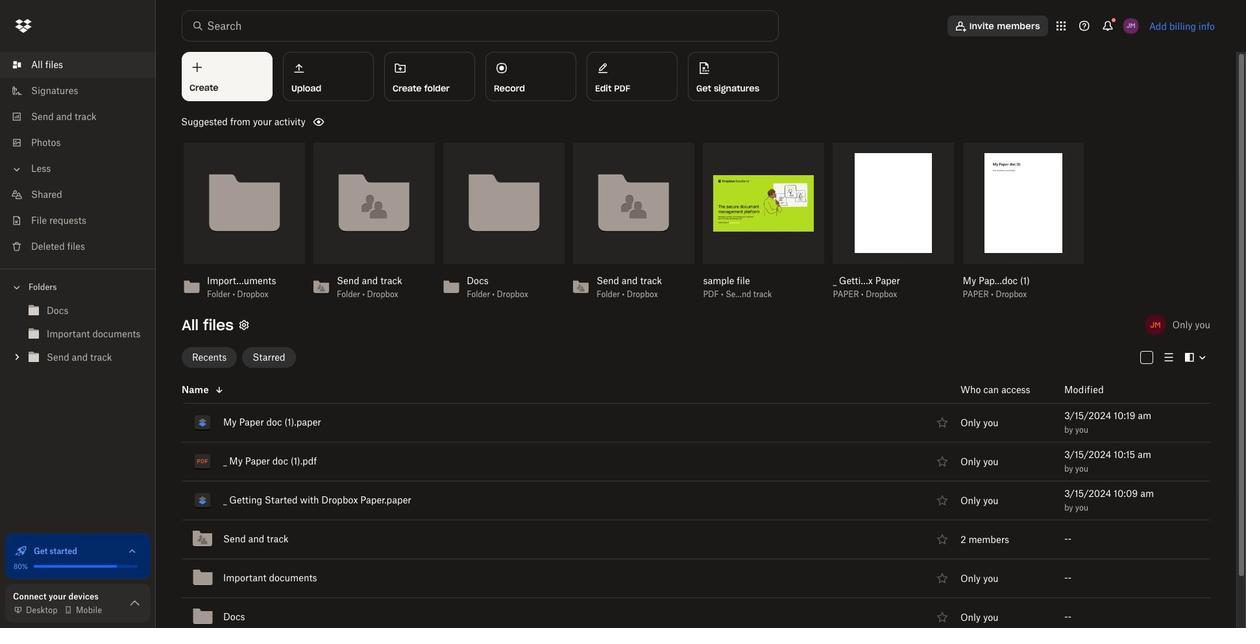 Task type: describe. For each thing, give the bounding box(es) containing it.
add to starred image for name send and track, modified 3/15/2024 9:46 am, element on the bottom of the page
[[935, 532, 950, 547]]

add to starred image for name my paper doc (1).paper, modified 3/15/2024 10:19 am, element
[[935, 415, 950, 430]]

add to starred image for name _ my paper doc (1).pdf, modified 3/15/2024 10:15 am, element in the bottom of the page
[[935, 454, 950, 469]]

add to starred image for the name docs, modified 3/15/2024 9:15 am, element
[[935, 609, 950, 625]]

add to starred image for name important documents, modified 4/2/2024 10:18 am, element in the bottom of the page
[[935, 570, 950, 586]]

name important documents, modified 4/2/2024 10:18 am, element
[[153, 559, 1210, 598]]

Search in folder "Dropbox" text field
[[207, 18, 752, 34]]

name my paper doc (1).paper, modified 3/15/2024 10:19 am, element
[[153, 403, 1210, 442]]

add to starred image for name _ getting started with dropbox paper.paper, modified 3/15/2024 10:09 am, element on the bottom
[[935, 493, 950, 508]]

name _ my paper doc (1).pdf, modified 3/15/2024 10:15 am, element
[[153, 442, 1210, 481]]

name docs, modified 3/15/2024 9:15 am, element
[[153, 598, 1210, 628]]

name _ getting started with dropbox paper.paper, modified 3/15/2024 10:09 am, element
[[153, 481, 1210, 520]]



Task type: locate. For each thing, give the bounding box(es) containing it.
name send and track, modified 3/15/2024 9:46 am, element
[[153, 520, 1210, 559]]

add to starred image inside name important documents, modified 4/2/2024 10:18 am, element
[[935, 570, 950, 586]]

list
[[0, 44, 156, 269]]

folder settings image
[[236, 317, 252, 333]]

0 vertical spatial add to starred image
[[935, 493, 950, 508]]

add to starred image
[[935, 415, 950, 430], [935, 454, 950, 469], [935, 570, 950, 586]]

less image
[[10, 163, 23, 176]]

1 vertical spatial add to starred image
[[935, 454, 950, 469]]

getting started progress progress bar
[[34, 565, 117, 568]]

2 add to starred image from the top
[[935, 454, 950, 469]]

2 vertical spatial add to starred image
[[935, 570, 950, 586]]

add to starred image inside the name docs, modified 3/15/2024 9:15 am, element
[[935, 609, 950, 625]]

1 vertical spatial add to starred image
[[935, 532, 950, 547]]

0 vertical spatial add to starred image
[[935, 415, 950, 430]]

1 add to starred image from the top
[[935, 493, 950, 508]]

2 vertical spatial add to starred image
[[935, 609, 950, 625]]

dropbox image
[[10, 13, 36, 39]]

1 add to starred image from the top
[[935, 415, 950, 430]]

3 add to starred image from the top
[[935, 609, 950, 625]]

3 add to starred image from the top
[[935, 570, 950, 586]]

add to starred image inside name my paper doc (1).paper, modified 3/15/2024 10:19 am, element
[[935, 415, 950, 430]]

add to starred image inside name send and track, modified 3/15/2024 9:46 am, element
[[935, 532, 950, 547]]

2 add to starred image from the top
[[935, 532, 950, 547]]

table
[[153, 377, 1210, 628]]

add to starred image
[[935, 493, 950, 508], [935, 532, 950, 547], [935, 609, 950, 625]]

list item
[[0, 52, 156, 78]]

group
[[0, 297, 156, 379]]

add to starred image inside name _ getting started with dropbox paper.paper, modified 3/15/2024 10:09 am, element
[[935, 493, 950, 508]]

add to starred image inside name _ my paper doc (1).pdf, modified 3/15/2024 10:15 am, element
[[935, 454, 950, 469]]



Task type: vqa. For each thing, say whether or not it's contained in the screenshot.
'Cancel'
no



